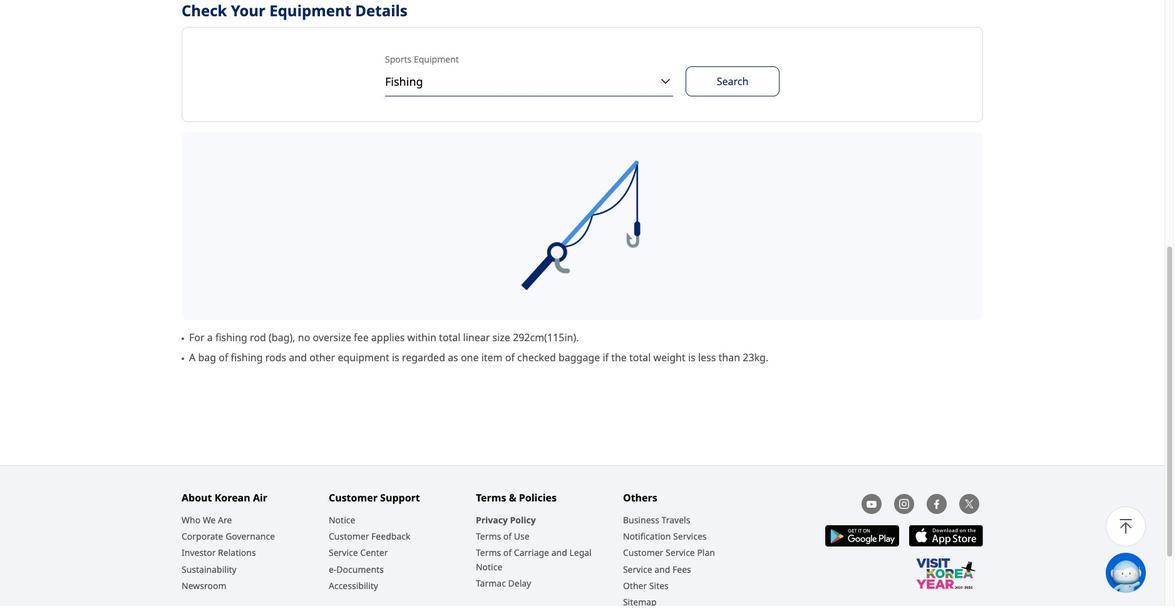 Task type: describe. For each thing, give the bounding box(es) containing it.
terms & policies
[[476, 491, 557, 505]]

who
[[182, 515, 201, 527]]

feedback
[[372, 531, 411, 543]]

business
[[623, 515, 660, 527]]

3 terms from the top
[[476, 547, 501, 559]]

other
[[310, 351, 335, 365]]

tarmac
[[476, 578, 506, 589]]

rods
[[266, 351, 287, 365]]

notification services link
[[623, 530, 707, 544]]

1 horizontal spatial total
[[630, 351, 651, 365]]

the
[[612, 351, 627, 365]]

legal
[[570, 547, 592, 559]]

check
[[182, 0, 227, 21]]

get it on google play image
[[826, 526, 900, 547]]

travels
[[662, 515, 691, 527]]

size
[[493, 331, 511, 345]]

customer inside notice customer feedback service center e-documents accessibility
[[329, 531, 369, 543]]

fees
[[673, 564, 692, 576]]

who we are link
[[182, 514, 232, 528]]

others
[[623, 491, 658, 505]]

we
[[203, 515, 216, 527]]

governance
[[226, 531, 275, 543]]

less
[[699, 351, 717, 365]]

e-
[[329, 564, 337, 576]]

1 vertical spatial fishing
[[231, 351, 263, 365]]

2 is from the left
[[689, 351, 696, 365]]

sustainability link
[[182, 563, 237, 577]]

notice inside privacy policy terms of use terms of carriage and legal notice tarmac delay
[[476, 561, 503, 573]]

service center link
[[329, 547, 388, 561]]

notification
[[623, 531, 671, 543]]

carriage
[[514, 547, 550, 559]]

support
[[380, 491, 420, 505]]

business travels link
[[623, 514, 691, 528]]

services
[[674, 531, 707, 543]]

0 vertical spatial fishing
[[215, 331, 247, 345]]

linear
[[463, 331, 490, 345]]

1 terms from the top
[[476, 491, 507, 505]]

2 horizontal spatial service
[[666, 547, 695, 559]]

w
[[1168, 567, 1175, 579]]

policy
[[510, 515, 536, 527]]

and for privacy
[[552, 547, 568, 559]]

chat w
[[1147, 567, 1175, 579]]

baggage
[[559, 351, 600, 365]]

0 horizontal spatial equipment
[[270, 0, 352, 21]]

bag
[[198, 351, 216, 365]]

oversize
[[313, 331, 352, 345]]

policies
[[519, 491, 557, 505]]

search
[[717, 75, 749, 88]]

sports
[[385, 53, 412, 65]]

if
[[603, 351, 609, 365]]

notice customer feedback service center e-documents accessibility
[[329, 515, 411, 592]]

corporate governance link
[[182, 530, 275, 544]]

investor
[[182, 547, 216, 559]]

notice link
[[329, 514, 356, 528]]

documents
[[337, 564, 384, 576]]

customer support
[[329, 491, 420, 505]]

check your equipment details
[[182, 0, 408, 21]]

chat w link
[[1107, 553, 1175, 593]]

accessibility link
[[329, 579, 378, 593]]

plan
[[698, 547, 716, 559]]

and for business
[[655, 564, 671, 576]]

customer service plan link
[[623, 547, 716, 561]]

service inside notice customer feedback service center e-documents accessibility
[[329, 547, 358, 559]]

other sites link
[[623, 579, 669, 593]]

privacy
[[476, 515, 508, 527]]

search button
[[686, 67, 780, 97]]

23kg.
[[743, 351, 769, 365]]

accessibility
[[329, 580, 378, 592]]

customer feedback link
[[329, 530, 411, 544]]

who we are corporate governance investor relations sustainability newsroom
[[182, 515, 275, 592]]

tarmac delay link
[[476, 577, 532, 591]]

equipment
[[338, 351, 390, 365]]

a
[[189, 351, 196, 365]]

delay
[[509, 578, 532, 589]]

center
[[361, 547, 388, 559]]

of right the item
[[506, 351, 515, 365]]

e-documents link
[[329, 563, 384, 577]]

relations
[[218, 547, 256, 559]]

newsroom
[[182, 580, 227, 592]]

fee
[[354, 331, 369, 345]]

about
[[182, 491, 212, 505]]

for a fishing rod (bag), no oversize fee applies within total linear size 292cm(115in). a bag of fishing rods and other equipment is regarded as one item of checked baggage if the total weight is less than 23kg.
[[189, 331, 769, 365]]

(bag),
[[269, 331, 296, 345]]

2 terms from the top
[[476, 531, 501, 543]]

regarded
[[402, 351, 446, 365]]

terms of carriage and legal notice link
[[476, 547, 617, 574]]

business travels notification services customer service plan service and fees other sites
[[623, 515, 716, 592]]



Task type: locate. For each thing, give the bounding box(es) containing it.
and
[[289, 351, 307, 365], [552, 547, 568, 559], [655, 564, 671, 576]]

service
[[329, 547, 358, 559], [666, 547, 695, 559], [623, 564, 653, 576]]

service up other
[[623, 564, 653, 576]]

fishing right a
[[215, 331, 247, 345]]

chat
[[1147, 567, 1166, 579]]

rod
[[250, 331, 266, 345]]

1 horizontal spatial service
[[623, 564, 653, 576]]

1 vertical spatial customer
[[329, 531, 369, 543]]

privacy policy link
[[476, 514, 536, 528]]

of right bag
[[219, 351, 228, 365]]

0 vertical spatial total
[[439, 331, 461, 345]]

0 vertical spatial terms
[[476, 491, 507, 505]]

1 horizontal spatial is
[[689, 351, 696, 365]]

and inside for a fishing rod (bag), no oversize fee applies within total linear size 292cm(115in). a bag of fishing rods and other equipment is regarded as one item of checked baggage if the total weight is less than 23kg.
[[289, 351, 307, 365]]

use
[[514, 531, 530, 543]]

checked
[[518, 351, 556, 365]]

of left use
[[504, 531, 512, 543]]

sustainability
[[182, 564, 237, 576]]

2 vertical spatial customer
[[623, 547, 664, 559]]

no
[[298, 331, 310, 345]]

total up as
[[439, 331, 461, 345]]

fishing
[[215, 331, 247, 345], [231, 351, 263, 365]]

your
[[231, 0, 266, 21]]

0 vertical spatial equipment
[[270, 0, 352, 21]]

1 vertical spatial terms
[[476, 531, 501, 543]]

notice inside notice customer feedback service center e-documents accessibility
[[329, 515, 356, 527]]

within
[[408, 331, 437, 345]]

1 vertical spatial total
[[630, 351, 651, 365]]

for
[[189, 331, 205, 345]]

and down 'no'
[[289, 351, 307, 365]]

than
[[719, 351, 741, 365]]

service up e-
[[329, 547, 358, 559]]

1 vertical spatial equipment
[[414, 53, 459, 65]]

air
[[253, 491, 268, 505]]

one
[[461, 351, 479, 365]]

equipment right "your"
[[270, 0, 352, 21]]

other
[[623, 580, 647, 592]]

total
[[439, 331, 461, 345], [630, 351, 651, 365]]

0 vertical spatial customer
[[329, 491, 378, 505]]

0 vertical spatial and
[[289, 351, 307, 365]]

and up sites
[[655, 564, 671, 576]]

fishing down rod
[[231, 351, 263, 365]]

2 horizontal spatial and
[[655, 564, 671, 576]]

terms down privacy
[[476, 531, 501, 543]]

applies
[[371, 331, 405, 345]]

0 horizontal spatial total
[[439, 331, 461, 345]]

customer
[[329, 491, 378, 505], [329, 531, 369, 543], [623, 547, 664, 559]]

customer inside "business travels notification services customer service plan service and fees other sites"
[[623, 547, 664, 559]]

2 vertical spatial and
[[655, 564, 671, 576]]

weight
[[654, 351, 686, 365]]

1 vertical spatial notice
[[476, 561, 503, 573]]

visit korea year 2023 to 2024 image
[[916, 558, 978, 590]]

0 horizontal spatial and
[[289, 351, 307, 365]]

privacy policy terms of use terms of carriage and legal notice tarmac delay
[[476, 515, 592, 589]]

corporate
[[182, 531, 223, 543]]

terms down terms of use link
[[476, 547, 501, 559]]

of down terms of use link
[[504, 547, 512, 559]]

notice up customer feedback 'link'
[[329, 515, 356, 527]]

1 horizontal spatial notice
[[476, 561, 503, 573]]

1 vertical spatial and
[[552, 547, 568, 559]]

download on the app store image
[[910, 526, 984, 547]]

terms left the &
[[476, 491, 507, 505]]

service and fees link
[[623, 563, 692, 577]]

is
[[392, 351, 400, 365], [689, 351, 696, 365]]

2 vertical spatial terms
[[476, 547, 501, 559]]

and left legal
[[552, 547, 568, 559]]

of
[[219, 351, 228, 365], [506, 351, 515, 365], [504, 531, 512, 543], [504, 547, 512, 559]]

customer down notification
[[623, 547, 664, 559]]

1 horizontal spatial equipment
[[414, 53, 459, 65]]

are
[[218, 515, 232, 527]]

about korean air
[[182, 491, 268, 505]]

sports equipment
[[385, 53, 459, 65]]

investor relations link
[[182, 547, 256, 561]]

terms of use link
[[476, 530, 530, 544]]

service up fees
[[666, 547, 695, 559]]

equipment
[[270, 0, 352, 21], [414, 53, 459, 65]]

equipment right sports
[[414, 53, 459, 65]]

item
[[482, 351, 503, 365]]

1 is from the left
[[392, 351, 400, 365]]

292cm(115in).
[[513, 331, 579, 345]]

total right the the
[[630, 351, 651, 365]]

notice
[[329, 515, 356, 527], [476, 561, 503, 573]]

is down the applies
[[392, 351, 400, 365]]

customer up notice link
[[329, 491, 378, 505]]

is left "less"
[[689, 351, 696, 365]]

terms
[[476, 491, 507, 505], [476, 531, 501, 543], [476, 547, 501, 559]]

as
[[448, 351, 459, 365]]

&
[[509, 491, 517, 505]]

0 horizontal spatial service
[[329, 547, 358, 559]]

newsroom link
[[182, 579, 227, 593]]

and inside privacy policy terms of use terms of carriage and legal notice tarmac delay
[[552, 547, 568, 559]]

notice up tarmac
[[476, 561, 503, 573]]

sites
[[650, 580, 669, 592]]

a
[[207, 331, 213, 345]]

1 horizontal spatial and
[[552, 547, 568, 559]]

details
[[356, 0, 408, 21]]

korean
[[215, 491, 251, 505]]

0 horizontal spatial notice
[[329, 515, 356, 527]]

0 horizontal spatial is
[[392, 351, 400, 365]]

0 vertical spatial notice
[[329, 515, 356, 527]]

and inside "business travels notification services customer service plan service and fees other sites"
[[655, 564, 671, 576]]

customer down notice link
[[329, 531, 369, 543]]



Task type: vqa. For each thing, say whether or not it's contained in the screenshot.
Reissue FREE
no



